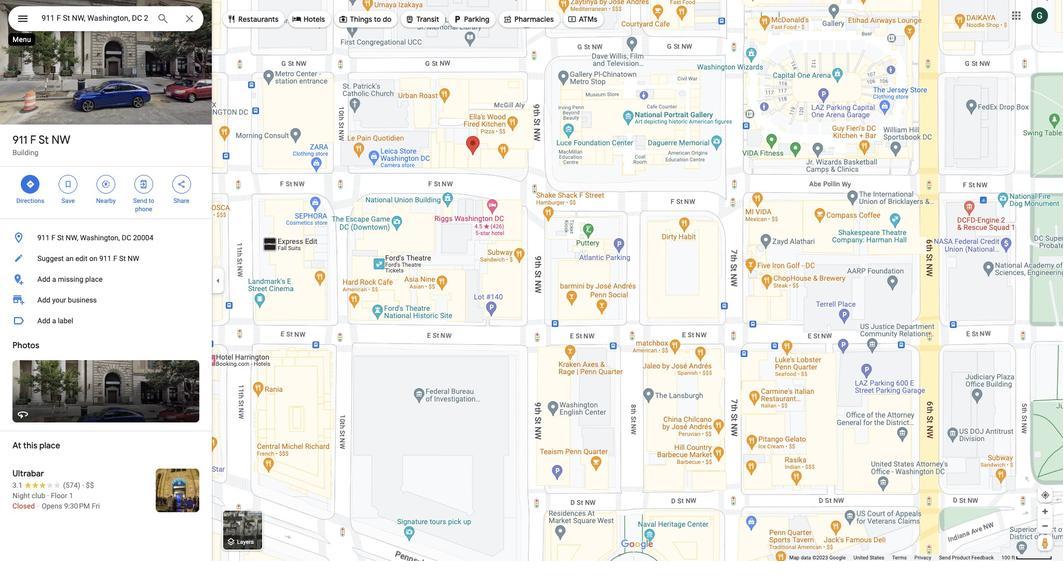 Task type: locate. For each thing, give the bounding box(es) containing it.
add
[[37, 275, 50, 283], [37, 296, 50, 304], [37, 317, 50, 325]]

f inside 911 f st nw building
[[30, 133, 36, 147]]

add a label button
[[0, 310, 212, 331]]

add down suggest
[[37, 275, 50, 283]]

 restaurants
[[227, 13, 279, 25]]

f right on
[[113, 254, 117, 263]]

(574)
[[63, 481, 80, 490]]

a
[[52, 275, 56, 283], [52, 317, 56, 325]]

1 horizontal spatial st
[[57, 234, 64, 242]]

zoom out image
[[1041, 522, 1049, 530]]

map
[[789, 555, 800, 561]]


[[227, 13, 236, 25]]

1 vertical spatial 911
[[37, 234, 50, 242]]

a left 'missing'
[[52, 275, 56, 283]]

feedback
[[971, 555, 994, 561]]

nw
[[51, 133, 70, 147], [128, 254, 139, 263]]

· inside night club · floor 1 closed ⋅ opens 9:30 pm fri
[[47, 492, 49, 500]]

f left nw,
[[51, 234, 55, 242]]

footer
[[789, 554, 1002, 561]]

3.1 stars 574 reviews image
[[12, 480, 80, 491]]

add your business link
[[0, 290, 212, 310]]

2 add from the top
[[37, 296, 50, 304]]

send inside button
[[939, 555, 951, 561]]

nw inside button
[[128, 254, 139, 263]]

send up 'phone'
[[133, 197, 147, 205]]

911 f st nw, washington, dc 20004 button
[[0, 227, 212, 248]]

None field
[[42, 12, 148, 24]]

0 horizontal spatial 911
[[12, 133, 28, 147]]

1 vertical spatial to
[[149, 197, 154, 205]]


[[63, 179, 73, 190]]

3 add from the top
[[37, 317, 50, 325]]

· left $$
[[82, 481, 84, 490]]

911 f st nw main content
[[0, 0, 212, 561]]

place right this
[[39, 441, 60, 451]]

1 vertical spatial add
[[37, 296, 50, 304]]

nw up 
[[51, 133, 70, 147]]

2 horizontal spatial st
[[119, 254, 126, 263]]

google maps element
[[0, 0, 1063, 561]]

add for add a label
[[37, 317, 50, 325]]

1 vertical spatial nw
[[128, 254, 139, 263]]

things
[[350, 15, 372, 24]]

nw down dc
[[128, 254, 139, 263]]

to
[[374, 15, 381, 24], [149, 197, 154, 205]]

0 vertical spatial nw
[[51, 133, 70, 147]]

place down on
[[85, 275, 103, 283]]

1 horizontal spatial place
[[85, 275, 103, 283]]

 pharmacies
[[503, 13, 554, 25]]

st inside 911 f st nw, washington, dc 20004 button
[[57, 234, 64, 242]]

united states button
[[854, 554, 884, 561]]

$$
[[86, 481, 94, 490]]

to up 'phone'
[[149, 197, 154, 205]]

 transit
[[405, 13, 439, 25]]

a inside 'button'
[[52, 275, 56, 283]]

a for label
[[52, 317, 56, 325]]

footer inside google maps element
[[789, 554, 1002, 561]]


[[139, 179, 148, 190]]

st inside suggest an edit on 911 f st nw button
[[119, 254, 126, 263]]

20004
[[133, 234, 153, 242]]

send for send to phone
[[133, 197, 147, 205]]

0 horizontal spatial ·
[[47, 492, 49, 500]]

1 vertical spatial f
[[51, 234, 55, 242]]

st inside 911 f st nw building
[[39, 133, 49, 147]]

nw inside 911 f st nw building
[[51, 133, 70, 147]]

1 horizontal spatial nw
[[128, 254, 139, 263]]

add for add your business
[[37, 296, 50, 304]]

911 up building
[[12, 133, 28, 147]]

a left label
[[52, 317, 56, 325]]

0 vertical spatial st
[[39, 133, 49, 147]]

show your location image
[[1041, 491, 1050, 500]]


[[503, 13, 512, 25]]

add inside 'button'
[[37, 275, 50, 283]]

footer containing map data ©2023 google
[[789, 554, 1002, 561]]

show street view coverage image
[[1038, 535, 1053, 551]]

911 for nw
[[12, 133, 28, 147]]

add inside button
[[37, 317, 50, 325]]

·
[[82, 481, 84, 490], [47, 492, 49, 500]]

· $$
[[82, 481, 94, 490]]

 things to do
[[339, 13, 392, 25]]

911 up suggest
[[37, 234, 50, 242]]

send product feedback button
[[939, 554, 994, 561]]

1 vertical spatial send
[[939, 555, 951, 561]]

0 vertical spatial send
[[133, 197, 147, 205]]


[[292, 13, 301, 25]]

1 a from the top
[[52, 275, 56, 283]]

1 horizontal spatial f
[[51, 234, 55, 242]]

add left label
[[37, 317, 50, 325]]

to left do
[[374, 15, 381, 24]]

1 vertical spatial a
[[52, 317, 56, 325]]

0 vertical spatial a
[[52, 275, 56, 283]]

place inside 'button'
[[85, 275, 103, 283]]

0 vertical spatial 911
[[12, 133, 28, 147]]

0 vertical spatial place
[[85, 275, 103, 283]]

1 vertical spatial st
[[57, 234, 64, 242]]

f up building
[[30, 133, 36, 147]]

add your business
[[37, 296, 97, 304]]

add a missing place
[[37, 275, 103, 283]]

0 horizontal spatial to
[[149, 197, 154, 205]]

st
[[39, 133, 49, 147], [57, 234, 64, 242], [119, 254, 126, 263]]

at
[[12, 441, 21, 451]]

ft
[[1012, 555, 1015, 561]]

st for nw
[[39, 133, 49, 147]]

2 horizontal spatial 911
[[99, 254, 111, 263]]

f for nw
[[30, 133, 36, 147]]


[[339, 13, 348, 25]]

911 right on
[[99, 254, 111, 263]]

photos
[[12, 341, 39, 351]]

0 horizontal spatial f
[[30, 133, 36, 147]]

send
[[133, 197, 147, 205], [939, 555, 951, 561]]

suggest an edit on 911 f st nw
[[37, 254, 139, 263]]

911 inside 911 f st nw building
[[12, 133, 28, 147]]

send inside the send to phone
[[133, 197, 147, 205]]

0 vertical spatial ·
[[82, 481, 84, 490]]

1 horizontal spatial 911
[[37, 234, 50, 242]]

0 horizontal spatial st
[[39, 133, 49, 147]]

f for nw,
[[51, 234, 55, 242]]

at this place
[[12, 441, 60, 451]]

0 vertical spatial f
[[30, 133, 36, 147]]

parking
[[464, 15, 490, 24]]

send left the product
[[939, 555, 951, 561]]

1 add from the top
[[37, 275, 50, 283]]

washington,
[[80, 234, 120, 242]]

hotels
[[304, 15, 325, 24]]

0 horizontal spatial place
[[39, 441, 60, 451]]

0 horizontal spatial nw
[[51, 133, 70, 147]]

1 horizontal spatial ·
[[82, 481, 84, 490]]

google account: greg robinson  
(robinsongreg175@gmail.com) image
[[1031, 7, 1048, 24]]


[[453, 13, 462, 25]]

2 vertical spatial add
[[37, 317, 50, 325]]

suggest an edit on 911 f st nw button
[[0, 248, 212, 269]]

business
[[68, 296, 97, 304]]

0 vertical spatial add
[[37, 275, 50, 283]]

f
[[30, 133, 36, 147], [51, 234, 55, 242], [113, 254, 117, 263]]

0 vertical spatial to
[[374, 15, 381, 24]]

911 for nw,
[[37, 234, 50, 242]]

restaurants
[[238, 15, 279, 24]]

1 horizontal spatial to
[[374, 15, 381, 24]]

ultrabar
[[12, 469, 44, 479]]

1 vertical spatial ·
[[47, 492, 49, 500]]

share
[[174, 197, 189, 205]]

a inside button
[[52, 317, 56, 325]]

your
[[52, 296, 66, 304]]

2 vertical spatial f
[[113, 254, 117, 263]]

2 a from the top
[[52, 317, 56, 325]]

layers
[[237, 539, 254, 546]]

1
[[69, 492, 73, 500]]

send product feedback
[[939, 555, 994, 561]]

2 vertical spatial st
[[119, 254, 126, 263]]

911
[[12, 133, 28, 147], [37, 234, 50, 242], [99, 254, 111, 263]]

· right club
[[47, 492, 49, 500]]

0 horizontal spatial send
[[133, 197, 147, 205]]

1 horizontal spatial send
[[939, 555, 951, 561]]

add a missing place button
[[0, 269, 212, 290]]

add left your
[[37, 296, 50, 304]]



Task type: vqa. For each thing, say whether or not it's contained in the screenshot.


Task type: describe. For each thing, give the bounding box(es) containing it.
⋅
[[37, 502, 40, 510]]

on
[[89, 254, 97, 263]]

fri
[[92, 502, 100, 510]]

atms
[[579, 15, 597, 24]]

this
[[23, 441, 37, 451]]


[[567, 13, 577, 25]]

privacy button
[[915, 554, 931, 561]]

missing
[[58, 275, 83, 283]]

terms
[[892, 555, 907, 561]]

privacy
[[915, 555, 931, 561]]

to inside  things to do
[[374, 15, 381, 24]]

 button
[[8, 6, 37, 33]]

911 F St NW, Washington, DC 20004 field
[[8, 6, 203, 31]]

send to phone
[[133, 197, 154, 213]]

closed
[[12, 502, 35, 510]]


[[101, 179, 111, 190]]

united states
[[854, 555, 884, 561]]

3.1
[[12, 481, 23, 490]]


[[405, 13, 414, 25]]

100 ft button
[[1002, 555, 1052, 561]]

pharmacies
[[514, 15, 554, 24]]

product
[[952, 555, 970, 561]]

opens
[[42, 502, 62, 510]]

 atms
[[567, 13, 597, 25]]

zoom in image
[[1041, 508, 1049, 515]]

actions for 911 f st nw region
[[0, 167, 212, 219]]

to inside the send to phone
[[149, 197, 154, 205]]


[[17, 11, 29, 26]]

9:30 pm
[[64, 502, 90, 510]]

100 ft
[[1002, 555, 1015, 561]]

floor
[[51, 492, 67, 500]]

add for add a missing place
[[37, 275, 50, 283]]

night
[[12, 492, 30, 500]]

an
[[66, 254, 74, 263]]

1 vertical spatial place
[[39, 441, 60, 451]]

100
[[1002, 555, 1010, 561]]

nw,
[[66, 234, 78, 242]]

night club · floor 1 closed ⋅ opens 9:30 pm fri
[[12, 492, 100, 510]]

st for nw,
[[57, 234, 64, 242]]

edit
[[75, 254, 87, 263]]

send for send product feedback
[[939, 555, 951, 561]]

phone
[[135, 206, 152, 213]]

911 f st nw building
[[12, 133, 70, 157]]

map data ©2023 google
[[789, 555, 846, 561]]

states
[[870, 555, 884, 561]]

do
[[383, 15, 392, 24]]

nearby
[[96, 197, 116, 205]]

 search field
[[8, 6, 203, 33]]

transit
[[416, 15, 439, 24]]

united
[[854, 555, 868, 561]]


[[26, 179, 35, 190]]

terms button
[[892, 554, 907, 561]]

suggest
[[37, 254, 64, 263]]

save
[[61, 197, 75, 205]]

add a label
[[37, 317, 73, 325]]

©2023
[[812, 555, 828, 561]]

a for missing
[[52, 275, 56, 283]]

2 horizontal spatial f
[[113, 254, 117, 263]]

911 f st nw, washington, dc 20004
[[37, 234, 153, 242]]

2 vertical spatial 911
[[99, 254, 111, 263]]

label
[[58, 317, 73, 325]]

dc
[[122, 234, 131, 242]]

price: moderate image
[[86, 481, 94, 490]]

club
[[32, 492, 45, 500]]

directions
[[16, 197, 44, 205]]

 parking
[[453, 13, 490, 25]]


[[177, 179, 186, 190]]

data
[[801, 555, 811, 561]]

none field inside the 911 f st nw, washington, dc 20004 'field'
[[42, 12, 148, 24]]

google
[[829, 555, 846, 561]]

building
[[12, 148, 38, 157]]

collapse side panel image
[[212, 275, 224, 286]]

 hotels
[[292, 13, 325, 25]]



